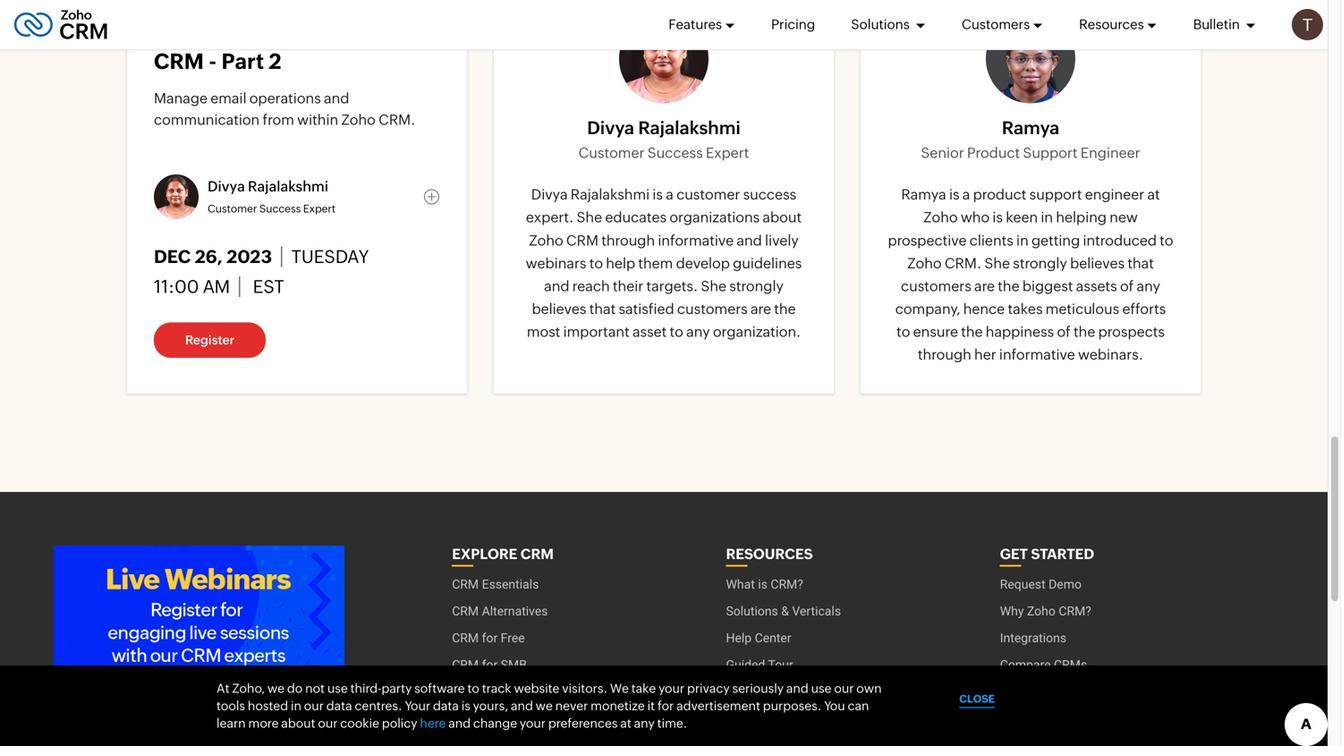 Task type: locate. For each thing, give the bounding box(es) containing it.
2 register link from the left
[[521, 323, 633, 358]]

-
[[209, 49, 217, 74], [1000, 49, 1008, 74]]

0 vertical spatial strongly
[[1014, 255, 1068, 272]]

2 horizontal spatial am
[[937, 277, 964, 297]]

0 horizontal spatial your
[[520, 717, 546, 731]]

certified
[[726, 685, 774, 700]]

1 vertical spatial of
[[1121, 278, 1134, 294]]

crm up crm for smb
[[452, 631, 479, 646]]

1 horizontal spatial part
[[1013, 49, 1056, 74]]

2 2 from the left
[[1060, 49, 1073, 74]]

a left customer
[[666, 186, 674, 203]]

3 dec from the left
[[888, 247, 925, 267]]

any right asset
[[687, 324, 710, 340]]

certified consultants
[[726, 685, 844, 700]]

0 horizontal spatial am
[[203, 277, 230, 297]]

dec
[[154, 247, 191, 267], [521, 247, 558, 267], [888, 247, 925, 267]]

0 horizontal spatial of
[[688, 64, 701, 81]]

seriously
[[733, 682, 784, 696]]

1 part from the left
[[222, 49, 264, 74]]

0 vertical spatial customers
[[901, 278, 972, 294]]

1 vertical spatial that
[[590, 301, 616, 317]]

demo
[[1049, 577, 1082, 592]]

dec left 27,
[[521, 247, 558, 267]]

register link for what's new in zoho crm?
[[521, 323, 633, 358]]

11:00 am up company,
[[888, 277, 964, 297]]

1 horizontal spatial business
[[1034, 112, 1092, 128]]

0 horizontal spatial informative
[[658, 232, 734, 249]]

2 2023 from the left
[[590, 247, 636, 267]]

customer
[[579, 145, 645, 161], [208, 203, 257, 215], [575, 203, 624, 215], [726, 712, 781, 726]]

- down email
[[209, 49, 217, 74]]

register link down 26,
[[154, 323, 266, 358]]

advanced inside the advanced reporting capabilities to track, analyze, and enhance business performance.
[[888, 90, 956, 107]]

1 horizontal spatial your
[[659, 682, 685, 696]]

customers down targets.
[[678, 301, 748, 317]]

and up within
[[324, 90, 349, 107]]

software
[[415, 682, 465, 696]]

through inside ramya is a product support engineer at zoho who is keen in helping new prospective clients in getting introduced to zoho crm. she strongly believes that customers are the biggest assets of any company, hence takes meticulous efforts to ensure the happiness of the prospects through her informative webinars.
[[918, 347, 972, 363]]

0 horizontal spatial est
[[249, 277, 284, 297]]

0 vertical spatial crm.
[[379, 112, 416, 128]]

crm inside "link"
[[452, 577, 479, 592]]

1 horizontal spatial dec
[[521, 247, 558, 267]]

divya rajalakshmi is a customer success expert. she educates organizations about zoho crm through informative and lively webinars to help them develop guidelines and reach their targets. she strongly believes that satisfied customers are the most important asset to any organization.
[[526, 186, 802, 340]]

2023 for new
[[590, 247, 636, 267]]

a
[[666, 186, 674, 203], [963, 186, 971, 203]]

1 est from the left
[[249, 277, 284, 297]]

we left do
[[268, 682, 285, 696]]

that inside ramya is a product support engineer at zoho who is keen in helping new prospective clients in getting introduced to zoho crm. she strongly believes that customers are the biggest assets of any company, hence takes meticulous efforts to ensure the happiness of the prospects through her informative webinars.
[[1128, 255, 1155, 272]]

our left cookie
[[318, 717, 338, 731]]

0 vertical spatial we
[[268, 682, 285, 696]]

strongly down guidelines
[[730, 278, 784, 294]]

crm up 'crm for free'
[[452, 604, 479, 619]]

0 horizontal spatial 11:00 am
[[154, 277, 230, 297]]

0 vertical spatial sales
[[452, 685, 483, 700]]

28,
[[929, 247, 957, 267]]

0 horizontal spatial at
[[621, 717, 632, 731]]

register link down company,
[[888, 323, 1000, 358]]

and inside manage email operations and communication from within zoho crm.
[[324, 90, 349, 107]]

dec left 28,
[[888, 247, 925, 267]]

zoho inside email integration in zoho crm - part 2
[[360, 23, 413, 48]]

request
[[1001, 577, 1046, 592]]

crm. right within
[[379, 112, 416, 128]]

1 vertical spatial informative
[[1000, 347, 1076, 363]]

2 horizontal spatial register
[[919, 333, 969, 347]]

divya
[[587, 118, 635, 138], [208, 178, 245, 195], [575, 178, 612, 195], [532, 186, 568, 203]]

to
[[1103, 90, 1117, 107], [1160, 232, 1174, 249], [590, 255, 603, 272], [670, 324, 684, 340], [897, 324, 911, 340], [468, 682, 480, 696]]

divya inside divya rajalakshmi is a customer success expert. she educates organizations about zoho crm through informative and lively webinars to help them develop guidelines and reach their targets. she strongly believes that satisfied customers are the most important asset to any organization.
[[532, 186, 568, 203]]

1 am from the left
[[203, 277, 230, 297]]

1 vertical spatial strongly
[[730, 278, 784, 294]]

2 vertical spatial crm?
[[1059, 604, 1092, 619]]

1 horizontal spatial est
[[616, 277, 651, 297]]

1 register from the left
[[185, 333, 235, 347]]

0 vertical spatial any
[[1137, 278, 1161, 294]]

that up important
[[590, 301, 616, 317]]

1 data from the left
[[327, 699, 352, 713]]

a up who
[[963, 186, 971, 203]]

cookie
[[340, 717, 380, 731]]

2 part from the left
[[1013, 49, 1056, 74]]

sales funnel
[[452, 712, 523, 726]]

2 vertical spatial for
[[658, 699, 674, 713]]

crm essentials
[[452, 577, 539, 592]]

for for free
[[482, 631, 498, 646]]

2 horizontal spatial dec
[[888, 247, 925, 267]]

in down keen
[[1017, 232, 1029, 249]]

expert for what's new in zoho crm?
[[670, 203, 703, 215]]

1 advanced from the top
[[888, 23, 993, 48]]

0 horizontal spatial from
[[263, 112, 294, 128]]

part down reports
[[1013, 49, 1056, 74]]

1 horizontal spatial through
[[918, 347, 972, 363]]

solutions for solutions
[[852, 17, 913, 32]]

divya rajalakshmi customer success expert for email integration in zoho crm - part 2
[[208, 178, 336, 215]]

0 horizontal spatial we
[[268, 682, 285, 696]]

2 horizontal spatial she
[[985, 255, 1011, 272]]

1 horizontal spatial data
[[433, 699, 459, 713]]

tools
[[217, 699, 245, 713]]

within
[[297, 112, 339, 128]]

terry turtle image
[[1293, 9, 1324, 40]]

0 horizontal spatial dec
[[154, 247, 191, 267]]

2 advanced from the top
[[888, 90, 956, 107]]

business up crm's top
[[704, 64, 763, 81]]

solutions & verticals
[[726, 604, 842, 619]]

register down company,
[[919, 333, 969, 347]]

email
[[154, 23, 211, 48]]

zoho crm live webinars 2023 footer image
[[54, 546, 345, 721]]

am for advanced reports in zoho crm - part 2
[[937, 277, 964, 297]]

dec 28, 2023
[[888, 247, 1006, 267]]

crm. inside manage email operations and communication from within zoho crm.
[[379, 112, 416, 128]]

in right reports
[[1085, 23, 1104, 48]]

1 horizontal spatial strongly
[[1014, 255, 1068, 272]]

3 11:00 from the left
[[888, 277, 933, 297]]

advanced inside the advanced reports in zoho crm - part 2
[[888, 23, 993, 48]]

integration
[[216, 23, 332, 48]]

0 horizontal spatial are
[[751, 301, 772, 317]]

0 vertical spatial for
[[482, 631, 498, 646]]

pricing link
[[772, 0, 816, 49]]

why zoho crm?
[[1001, 604, 1092, 619]]

crm? up &
[[771, 577, 804, 592]]

ramya up who
[[942, 178, 988, 195]]

data down software
[[433, 699, 459, 713]]

1 vertical spatial through
[[918, 347, 972, 363]]

customers
[[901, 278, 972, 294], [678, 301, 748, 317]]

11:00 for advanced reports in zoho crm - part 2
[[888, 277, 933, 297]]

1 vertical spatial crm.
[[945, 255, 982, 272]]

2 for integration
[[269, 49, 282, 74]]

your down website
[[520, 717, 546, 731]]

customers up company,
[[901, 278, 972, 294]]

2 inside email integration in zoho crm - part 2
[[269, 49, 282, 74]]

2 for reports
[[1060, 49, 1073, 74]]

that inside divya rajalakshmi is a customer success expert. she educates organizations about zoho crm through informative and lively webinars to help them develop guidelines and reach their targets. she strongly believes that satisfied customers are the most important asset to any organization.
[[590, 301, 616, 317]]

2 inside the advanced reports in zoho crm - part 2
[[1060, 49, 1073, 74]]

11:00 am down 26,
[[154, 277, 230, 297]]

divya rajalakshmi customer success expert up them
[[575, 178, 703, 215]]

0 vertical spatial informative
[[658, 232, 734, 249]]

0 vertical spatial are
[[975, 278, 996, 294]]

part inside email integration in zoho crm - part 2
[[222, 49, 264, 74]]

2 11:00 am from the left
[[521, 277, 597, 297]]

est for integration
[[249, 277, 284, 297]]

crm? down demo
[[1059, 604, 1092, 619]]

0 horizontal spatial use
[[327, 682, 348, 696]]

strongly inside divya rajalakshmi is a customer success expert. she educates organizations about zoho crm through informative and lively webinars to help them develop guidelines and reach their targets. she strongly believes that satisfied customers are the most important asset to any organization.
[[730, 278, 784, 294]]

0 horizontal spatial strongly
[[730, 278, 784, 294]]

to inside the advanced reporting capabilities to track, analyze, and enhance business performance.
[[1103, 90, 1117, 107]]

she down clients
[[985, 255, 1011, 272]]

1 horizontal spatial from
[[624, 107, 655, 124]]

expert right educates
[[670, 203, 703, 215]]

1 horizontal spatial 2023
[[590, 247, 636, 267]]

1 horizontal spatial that
[[1128, 255, 1155, 272]]

are up the organization.
[[751, 301, 772, 317]]

is inside divya rajalakshmi is a customer success expert. she educates organizations about zoho crm through informative and lively webinars to help them develop guidelines and reach their targets. she strongly believes that satisfied customers are the most important asset to any organization.
[[653, 186, 663, 203]]

about inside divya rajalakshmi is a customer success expert. she educates organizations about zoho crm through informative and lively webinars to help them develop guidelines and reach their targets. she strongly believes that satisfied customers are the most important asset to any organization.
[[763, 209, 802, 226]]

at right engineer
[[1148, 186, 1161, 203]]

2 - from the left
[[1000, 49, 1008, 74]]

0 horizontal spatial that
[[590, 301, 616, 317]]

customer right expert.
[[575, 203, 624, 215]]

use right not
[[327, 682, 348, 696]]

0 horizontal spatial business
[[704, 64, 763, 81]]

1 horizontal spatial register
[[552, 333, 602, 347]]

1 11:00 am from the left
[[154, 277, 230, 297]]

11:00 for email integration in zoho crm - part 2
[[154, 277, 199, 297]]

thursday
[[1025, 247, 1117, 267]]

expert down year.
[[706, 145, 750, 161]]

2023 down who
[[960, 247, 1006, 267]]

zoho
[[360, 23, 413, 48], [673, 23, 726, 48], [888, 49, 941, 74], [627, 86, 662, 102], [341, 112, 376, 128], [924, 209, 958, 226], [529, 232, 564, 249], [908, 255, 942, 272], [1028, 604, 1056, 619]]

for inside crm for smb link
[[482, 658, 498, 673]]

part inside the advanced reports in zoho crm - part 2
[[1013, 49, 1056, 74]]

pitch
[[486, 685, 514, 700]]

of up efforts
[[1121, 278, 1134, 294]]

3 register from the left
[[919, 333, 969, 347]]

senior up prospective
[[942, 203, 974, 215]]

0 horizontal spatial believes
[[532, 301, 587, 317]]

1 2023 from the left
[[227, 247, 272, 267]]

rajalakshmi
[[639, 118, 741, 138], [248, 178, 329, 195], [615, 178, 696, 195], [571, 186, 650, 203]]

a inside divya rajalakshmi is a customer success expert. she educates organizations about zoho crm through informative and lively webinars to help them develop guidelines and reach their targets. she strongly believes that satisfied customers are the most important asset to any organization.
[[666, 186, 674, 203]]

1 vertical spatial for
[[482, 658, 498, 673]]

1 vertical spatial we
[[536, 699, 553, 713]]

why zoho crm? link
[[1001, 598, 1092, 625]]

customer up dec 26, 2023
[[208, 203, 257, 215]]

business down 'capabilities'
[[1034, 112, 1092, 128]]

and up guidelines
[[737, 232, 763, 249]]

est up satisfied
[[616, 277, 651, 297]]

2 down integration
[[269, 49, 282, 74]]

1 vertical spatial customers
[[678, 301, 748, 317]]

divya rajalakshmi customer success expert for what's new in zoho crm?
[[575, 178, 703, 215]]

ramya up prospective
[[902, 186, 947, 203]]

1 horizontal spatial crm.
[[945, 255, 982, 272]]

0 vertical spatial believes
[[1071, 255, 1125, 272]]

27,
[[562, 247, 586, 267]]

for inside crm for free link
[[482, 631, 498, 646]]

1 sales from the top
[[452, 685, 483, 700]]

divya up expert.
[[532, 186, 568, 203]]

2 register from the left
[[552, 333, 602, 347]]

crm? right features
[[730, 23, 792, 48]]

0 vertical spatial about
[[763, 209, 802, 226]]

3 2023 from the left
[[960, 247, 1006, 267]]

through inside divya rajalakshmi is a customer success expert. she educates organizations about zoho crm through informative and lively webinars to help them develop guidelines and reach their targets. she strongly believes that satisfied customers are the most important asset to any organization.
[[602, 232, 655, 249]]

help center
[[726, 631, 792, 646]]

2 est from the left
[[616, 277, 651, 297]]

part up email
[[222, 49, 264, 74]]

am down dec 27, 2023
[[570, 277, 597, 297]]

0 horizontal spatial through
[[602, 232, 655, 249]]

party
[[382, 682, 412, 696]]

1 horizontal spatial about
[[763, 209, 802, 226]]

features
[[669, 17, 722, 32]]

crm. down clients
[[945, 255, 982, 272]]

crm? for why
[[1059, 604, 1092, 619]]

certified consultants link
[[726, 679, 844, 706]]

are
[[975, 278, 996, 294], [751, 301, 772, 317]]

operations inside enhance various aspects of business operations with zoho crm's top enhancements from the past year.
[[521, 86, 593, 102]]

1 register link from the left
[[154, 323, 266, 358]]

guided tour link
[[726, 652, 794, 679]]

1 vertical spatial crm?
[[771, 577, 804, 592]]

2023 for integration
[[227, 247, 272, 267]]

2023 up their
[[590, 247, 636, 267]]

1 a from the left
[[666, 186, 674, 203]]

register for what's new in zoho crm?
[[552, 333, 602, 347]]

3 11:00 am from the left
[[888, 277, 964, 297]]

register for email integration in zoho crm - part 2
[[185, 333, 235, 347]]

sales pitch
[[452, 685, 514, 700]]

product up clients
[[976, 203, 1016, 215]]

through
[[602, 232, 655, 249], [918, 347, 972, 363]]

0 horizontal spatial register link
[[154, 323, 266, 358]]

in inside the advanced reports in zoho crm - part 2
[[1085, 23, 1104, 48]]

strongly up biggest
[[1014, 255, 1068, 272]]

for left free
[[482, 631, 498, 646]]

- inside email integration in zoho crm - part 2
[[209, 49, 217, 74]]

0 horizontal spatial operations
[[250, 90, 321, 107]]

request demo link
[[1001, 572, 1082, 598]]

data up cookie
[[327, 699, 352, 713]]

the up "takes"
[[998, 278, 1020, 294]]

2023 right 26,
[[227, 247, 272, 267]]

expert up tuesday
[[303, 203, 336, 215]]

to inside at zoho, we do not use third-party software to track website visitors. we take your privacy seriously and use our own tools hosted in our data centres. your data is yours, and we never monetize it for advertisement purposes. you can learn more about our cookie policy
[[468, 682, 480, 696]]

2 11:00 from the left
[[521, 277, 566, 297]]

0 vertical spatial your
[[659, 682, 685, 696]]

11:00 for what's new in zoho crm?
[[521, 277, 566, 297]]

the up the organization.
[[775, 301, 796, 317]]

11:00 am for email integration in zoho crm - part 2
[[154, 277, 230, 297]]

about up lively
[[763, 209, 802, 226]]

11:00 up company,
[[888, 277, 933, 297]]

0 vertical spatial crm?
[[730, 23, 792, 48]]

1 horizontal spatial am
[[570, 277, 597, 297]]

1 dec from the left
[[154, 247, 191, 267]]

1 - from the left
[[209, 49, 217, 74]]

1 vertical spatial our
[[304, 699, 324, 713]]

1 horizontal spatial are
[[975, 278, 996, 294]]

any up efforts
[[1137, 278, 1161, 294]]

in down do
[[291, 699, 302, 713]]

data
[[327, 699, 352, 713], [433, 699, 459, 713]]

2 dec from the left
[[521, 247, 558, 267]]

solutions up help center
[[726, 604, 779, 619]]

it
[[648, 699, 655, 713]]

is right the what
[[758, 577, 768, 592]]

customer
[[677, 186, 741, 203]]

sales pitch link
[[452, 679, 514, 706]]

dec 27, 2023
[[521, 247, 636, 267]]

change
[[473, 717, 518, 731]]

1 vertical spatial business
[[1034, 112, 1092, 128]]

what is crm? link
[[726, 572, 804, 598]]

and up performance.
[[945, 112, 970, 128]]

1 vertical spatial believes
[[532, 301, 587, 317]]

reach
[[573, 278, 610, 294]]

organization.
[[713, 324, 801, 340]]

crm down the explore
[[452, 577, 479, 592]]

in down support
[[1041, 209, 1054, 226]]

3 est from the left
[[983, 277, 1018, 297]]

1 vertical spatial advanced
[[888, 90, 956, 107]]

success up tuesday
[[259, 203, 301, 215]]

1 horizontal spatial customers
[[901, 278, 972, 294]]

from
[[624, 107, 655, 124], [263, 112, 294, 128]]

business inside enhance various aspects of business operations with zoho crm's top enhancements from the past year.
[[704, 64, 763, 81]]

1 vertical spatial she
[[985, 255, 1011, 272]]

at
[[1148, 186, 1161, 203], [621, 717, 632, 731]]

bulletin link
[[1194, 0, 1257, 49]]

at inside ramya is a product support engineer at zoho who is keen in helping new prospective clients in getting introduced to zoho crm. she strongly believes that customers are the biggest assets of any company, hence takes meticulous efforts to ensure the happiness of the prospects through her informative webinars.
[[1148, 186, 1161, 203]]

any down it
[[634, 717, 655, 731]]

0 horizontal spatial part
[[222, 49, 264, 74]]

- inside the advanced reports in zoho crm - part 2
[[1000, 49, 1008, 74]]

success up them
[[626, 203, 668, 215]]

1 horizontal spatial she
[[701, 278, 727, 294]]

ramya senior product support engineer
[[921, 118, 1141, 161], [942, 178, 1106, 215]]

2 horizontal spatial of
[[1121, 278, 1134, 294]]

est down dec 26, 2023
[[249, 277, 284, 297]]

product down enhance
[[968, 145, 1021, 161]]

success for email integration in zoho crm - part 2
[[259, 203, 301, 215]]

2 horizontal spatial est
[[983, 277, 1018, 297]]

1 horizontal spatial informative
[[1000, 347, 1076, 363]]

through up the help
[[602, 232, 655, 249]]

3 am from the left
[[937, 277, 964, 297]]

here and change your preferences at any time.
[[420, 717, 688, 731]]

0 horizontal spatial -
[[209, 49, 217, 74]]

0 vertical spatial product
[[968, 145, 1021, 161]]

3 register link from the left
[[888, 323, 1000, 358]]

what's
[[521, 23, 593, 48]]

est for reports
[[983, 277, 1018, 297]]

1 2 from the left
[[269, 49, 282, 74]]

&
[[782, 604, 789, 619]]

at
[[217, 682, 230, 696]]

0 horizontal spatial she
[[577, 209, 603, 226]]

to right 27,
[[590, 255, 603, 272]]

2 sales from the top
[[452, 712, 483, 726]]

am
[[203, 277, 230, 297], [570, 277, 597, 297], [937, 277, 964, 297]]

0 horizontal spatial about
[[281, 717, 316, 731]]

register down "reach"
[[552, 333, 602, 347]]

crm inside divya rajalakshmi is a customer success expert. she educates organizations about zoho crm through informative and lively webinars to help them develop guidelines and reach their targets. she strongly believes that satisfied customers are the most important asset to any organization.
[[567, 232, 599, 249]]

2 a from the left
[[963, 186, 971, 203]]

1 vertical spatial are
[[751, 301, 772, 317]]

and up purposes.
[[787, 682, 809, 696]]

compare crms
[[1001, 658, 1088, 673]]

operations inside manage email operations and communication from within zoho crm.
[[250, 90, 321, 107]]

of down meticulous
[[1058, 324, 1071, 340]]

dec for email integration in zoho crm - part 2
[[154, 247, 191, 267]]

0 horizontal spatial expert
[[303, 203, 336, 215]]

the down meticulous
[[1074, 324, 1096, 340]]

in inside email integration in zoho crm - part 2
[[336, 23, 356, 48]]

forum
[[784, 712, 820, 726]]

more
[[248, 717, 279, 731]]

our up 'you'
[[835, 682, 854, 696]]

operations up within
[[250, 90, 321, 107]]

1 horizontal spatial 11:00
[[521, 277, 566, 297]]

register down 26,
[[185, 333, 235, 347]]

informative down happiness
[[1000, 347, 1076, 363]]

customers inside ramya is a product support engineer at zoho who is keen in helping new prospective clients in getting introduced to zoho crm. she strongly believes that customers are the biggest assets of any company, hence takes meticulous efforts to ensure the happiness of the prospects through her informative webinars.
[[901, 278, 972, 294]]

register link for advanced reports in zoho crm - part 2
[[888, 323, 1000, 358]]

and down the webinars
[[544, 278, 570, 294]]

1 horizontal spatial operations
[[521, 86, 593, 102]]

2
[[269, 49, 282, 74], [1060, 49, 1073, 74]]

divya rajalakshmi customer success expert
[[579, 118, 750, 161], [208, 178, 336, 215], [575, 178, 703, 215]]

1 horizontal spatial -
[[1000, 49, 1008, 74]]

not
[[305, 682, 325, 696]]

1 11:00 from the left
[[154, 277, 199, 297]]

performance.
[[888, 133, 980, 150]]

1 horizontal spatial register link
[[521, 323, 633, 358]]

the
[[658, 107, 680, 124], [998, 278, 1020, 294], [775, 301, 796, 317], [962, 324, 983, 340], [1074, 324, 1096, 340]]

crm up reporting
[[946, 49, 995, 74]]

business
[[704, 64, 763, 81], [1034, 112, 1092, 128]]

advanced for advanced reporting capabilities to track, analyze, and enhance business performance.
[[888, 90, 956, 107]]

solutions right pricing
[[852, 17, 913, 32]]

support up support
[[1024, 145, 1078, 161]]

are up the hence
[[975, 278, 996, 294]]

0 horizontal spatial any
[[634, 717, 655, 731]]

register
[[185, 333, 235, 347], [552, 333, 602, 347], [919, 333, 969, 347]]

educates
[[605, 209, 667, 226]]

ramya down 'capabilities'
[[1002, 118, 1060, 138]]

do
[[287, 682, 303, 696]]

0 vertical spatial advanced
[[888, 23, 993, 48]]

2 am from the left
[[570, 277, 597, 297]]

from inside manage email operations and communication from within zoho crm.
[[263, 112, 294, 128]]

1 vertical spatial about
[[281, 717, 316, 731]]

operations down enhance
[[521, 86, 593, 102]]



Task type: describe. For each thing, give the bounding box(es) containing it.
webinars
[[526, 255, 587, 272]]

features link
[[669, 0, 736, 49]]

the inside divya rajalakshmi is a customer success expert. she educates organizations about zoho crm through informative and lively webinars to help them develop guidelines and reach their targets. she strongly believes that satisfied customers are the most important asset to any organization.
[[775, 301, 796, 317]]

email
[[211, 90, 247, 107]]

expert for email integration in zoho crm - part 2
[[303, 203, 336, 215]]

develop
[[676, 255, 730, 272]]

product
[[974, 186, 1027, 203]]

crm up essentials
[[521, 546, 554, 563]]

lively
[[765, 232, 799, 249]]

advanced reporting capabilities to track, analyze, and enhance business performance.
[[888, 90, 1157, 150]]

track,
[[1119, 90, 1157, 107]]

their
[[613, 278, 644, 294]]

customer down certified
[[726, 712, 781, 726]]

we
[[610, 682, 629, 696]]

0 vertical spatial our
[[835, 682, 854, 696]]

to left the ensure
[[897, 324, 911, 340]]

your inside at zoho, we do not use third-party software to track website visitors. we take your privacy seriously and use our own tools hosted in our data centres. your data is yours, and we never monetize it for advertisement purposes. you can learn more about our cookie policy
[[659, 682, 685, 696]]

1 vertical spatial product
[[976, 203, 1016, 215]]

the inside enhance various aspects of business operations with zoho crm's top enhancements from the past year.
[[658, 107, 680, 124]]

is inside at zoho, we do not use third-party software to track website visitors. we take your privacy seriously and use our own tools hosted in our data centres. your data is yours, and we never monetize it for advertisement purposes. you can learn more about our cookie policy
[[462, 699, 471, 713]]

2 use from the left
[[812, 682, 832, 696]]

targets.
[[647, 278, 698, 294]]

crm for free link
[[452, 625, 525, 652]]

customers inside divya rajalakshmi is a customer success expert. she educates organizations about zoho crm through informative and lively webinars to help them develop guidelines and reach their targets. she strongly believes that satisfied customers are the most important asset to any organization.
[[678, 301, 748, 317]]

customer down enhancements
[[579, 145, 645, 161]]

tour
[[769, 658, 794, 673]]

in inside at zoho, we do not use third-party software to track website visitors. we take your privacy seriously and use our own tools hosted in our data centres. your data is yours, and we never monetize it for advertisement purposes. you can learn more about our cookie policy
[[291, 699, 302, 713]]

0 vertical spatial support
[[1024, 145, 1078, 161]]

zoho crm logo image
[[13, 5, 108, 44]]

believes inside ramya is a product support engineer at zoho who is keen in helping new prospective clients in getting introduced to zoho crm. she strongly believes that customers are the biggest assets of any company, hence takes meticulous efforts to ensure the happiness of the prospects through her informative webinars.
[[1071, 255, 1125, 272]]

any inside ramya is a product support engineer at zoho who is keen in helping new prospective clients in getting introduced to zoho crm. she strongly believes that customers are the biggest assets of any company, hence takes meticulous efforts to ensure the happiness of the prospects through her informative webinars.
[[1137, 278, 1161, 294]]

rajalakshmi inside divya rajalakshmi is a customer success expert. she educates organizations about zoho crm through informative and lively webinars to help them develop guidelines and reach their targets. she strongly believes that satisfied customers are the most important asset to any organization.
[[571, 186, 650, 203]]

part for reports
[[1013, 49, 1056, 74]]

and inside the advanced reporting capabilities to track, analyze, and enhance business performance.
[[945, 112, 970, 128]]

them
[[639, 255, 673, 272]]

0 vertical spatial she
[[577, 209, 603, 226]]

enhance various aspects of business operations with zoho crm's top enhancements from the past year.
[[521, 64, 763, 124]]

hosted
[[248, 699, 288, 713]]

company,
[[896, 301, 961, 317]]

ramya is a product support engineer at zoho who is keen in helping new prospective clients in getting introduced to zoho crm. she strongly believes that customers are the biggest assets of any company, hence takes meticulous efforts to ensure the happiness of the prospects through her informative webinars.
[[888, 186, 1174, 363]]

are inside ramya is a product support engineer at zoho who is keen in helping new prospective clients in getting introduced to zoho crm. she strongly believes that customers are the biggest assets of any company, hence takes meticulous efforts to ensure the happiness of the prospects through her informative webinars.
[[975, 278, 996, 294]]

you
[[825, 699, 846, 713]]

zoho inside manage email operations and communication from within zoho crm.
[[341, 112, 376, 128]]

divya down with
[[587, 118, 635, 138]]

est for new
[[616, 277, 651, 297]]

1 horizontal spatial we
[[536, 699, 553, 713]]

for inside at zoho, we do not use third-party software to track website visitors. we take your privacy seriously and use our own tools hosted in our data centres. your data is yours, and we never monetize it for advertisement purposes. you can learn more about our cookie policy
[[658, 699, 674, 713]]

explore
[[452, 546, 518, 563]]

and right the 'here' link
[[449, 717, 471, 731]]

meticulous
[[1046, 301, 1120, 317]]

11:00 am for what's new in zoho crm?
[[521, 277, 597, 297]]

divya up educates
[[575, 178, 612, 195]]

privacy
[[687, 682, 730, 696]]

assets
[[1077, 278, 1118, 294]]

for for smb
[[482, 658, 498, 673]]

from inside enhance various aspects of business operations with zoho crm's top enhancements from the past year.
[[624, 107, 655, 124]]

asset
[[633, 324, 667, 340]]

a inside ramya is a product support engineer at zoho who is keen in helping new prospective clients in getting introduced to zoho crm. she strongly believes that customers are the biggest assets of any company, hence takes meticulous efforts to ensure the happiness of the prospects through her informative webinars.
[[963, 186, 971, 203]]

1 vertical spatial support
[[1018, 203, 1059, 215]]

part for integration
[[222, 49, 264, 74]]

am for email integration in zoho crm - part 2
[[203, 277, 230, 297]]

alternatives
[[482, 604, 548, 619]]

customer forum
[[726, 712, 820, 726]]

1 vertical spatial at
[[621, 717, 632, 731]]

to right asset
[[670, 324, 684, 340]]

any inside divya rajalakshmi is a customer success expert. she educates organizations about zoho crm through informative and lively webinars to help them develop guidelines and reach their targets. she strongly believes that satisfied customers are the most important asset to any organization.
[[687, 324, 710, 340]]

success for what's new in zoho crm?
[[626, 203, 668, 215]]

crm for smb link
[[452, 652, 527, 679]]

what is crm?
[[726, 577, 804, 592]]

informative inside divya rajalakshmi is a customer success expert. she educates organizations about zoho crm through informative and lively webinars to help them develop guidelines and reach their targets. she strongly believes that satisfied customers are the most important asset to any organization.
[[658, 232, 734, 249]]

visitors.
[[562, 682, 608, 696]]

customers
[[962, 17, 1031, 32]]

free
[[501, 631, 525, 646]]

1 vertical spatial engineer
[[1062, 203, 1106, 215]]

track
[[482, 682, 512, 696]]

- for integration
[[209, 49, 217, 74]]

1 vertical spatial senior
[[942, 203, 974, 215]]

in up aspects
[[649, 23, 668, 48]]

crm essentials link
[[452, 572, 539, 598]]

solutions for solutions & verticals
[[726, 604, 779, 619]]

email integration in zoho crm - part 2
[[154, 23, 413, 74]]

crm inside the advanced reports in zoho crm - part 2
[[946, 49, 995, 74]]

are inside divya rajalakshmi is a customer success expert. she educates organizations about zoho crm through informative and lively webinars to help them develop guidelines and reach their targets. she strongly believes that satisfied customers are the most important asset to any organization.
[[751, 301, 772, 317]]

clients
[[970, 232, 1014, 249]]

what's new in zoho crm?
[[521, 23, 792, 48]]

guided
[[726, 658, 766, 673]]

crm up sales pitch
[[452, 658, 479, 673]]

strongly inside ramya is a product support engineer at zoho who is keen in helping new prospective clients in getting introduced to zoho crm. she strongly believes that customers are the biggest assets of any company, hence takes meticulous efforts to ensure the happiness of the prospects through her informative webinars.
[[1014, 255, 1068, 272]]

resources link
[[1080, 0, 1158, 49]]

consultants
[[777, 685, 844, 700]]

reports
[[998, 23, 1080, 48]]

your
[[405, 699, 431, 713]]

resources
[[726, 546, 813, 563]]

0 vertical spatial senior
[[921, 145, 965, 161]]

business inside the advanced reporting capabilities to track, analyze, and enhance business performance.
[[1034, 112, 1092, 128]]

to right introduced
[[1160, 232, 1174, 249]]

1 horizontal spatial of
[[1058, 324, 1071, 340]]

informative inside ramya is a product support engineer at zoho who is keen in helping new prospective clients in getting introduced to zoho crm. she strongly believes that customers are the biggest assets of any company, hence takes meticulous efforts to ensure the happiness of the prospects through her informative webinars.
[[1000, 347, 1076, 363]]

integrations link
[[1001, 625, 1067, 652]]

of inside enhance various aspects of business operations with zoho crm's top enhancements from the past year.
[[688, 64, 701, 81]]

close
[[960, 693, 995, 705]]

0 vertical spatial engineer
[[1081, 145, 1141, 161]]

dec for advanced reports in zoho crm - part 2
[[888, 247, 925, 267]]

0 vertical spatial ramya senior product support engineer
[[921, 118, 1141, 161]]

2 data from the left
[[433, 699, 459, 713]]

monetize
[[591, 699, 645, 713]]

1 vertical spatial ramya senior product support engineer
[[942, 178, 1106, 215]]

crm. inside ramya is a product support engineer at zoho who is keen in helping new prospective clients in getting introduced to zoho crm. she strongly believes that customers are the biggest assets of any company, hence takes meticulous efforts to ensure the happiness of the prospects through her informative webinars.
[[945, 255, 982, 272]]

is right who
[[993, 209, 1003, 226]]

here
[[420, 717, 446, 731]]

get
[[1001, 546, 1028, 563]]

communication
[[154, 112, 260, 128]]

dec for what's new in zoho crm?
[[521, 247, 558, 267]]

crm's top
[[665, 86, 733, 102]]

request demo
[[1001, 577, 1082, 592]]

own
[[857, 682, 882, 696]]

dec 26, 2023
[[154, 247, 272, 267]]

and down website
[[511, 699, 533, 713]]

ramya inside ramya is a product support engineer at zoho who is keen in helping new prospective clients in getting introduced to zoho crm. she strongly believes that customers are the biggest assets of any company, hence takes meticulous efforts to ensure the happiness of the prospects through her informative webinars.
[[902, 186, 947, 203]]

success down past on the right
[[648, 145, 703, 161]]

solutions link
[[852, 0, 926, 49]]

integrations
[[1001, 631, 1067, 646]]

divya down communication
[[208, 178, 245, 195]]

about inside at zoho, we do not use third-party software to track website visitors. we take your privacy seriously and use our own tools hosted in our data centres. your data is yours, and we never monetize it for advertisement purposes. you can learn more about our cookie policy
[[281, 717, 316, 731]]

2 vertical spatial our
[[318, 717, 338, 731]]

11:00 am for advanced reports in zoho crm - part 2
[[888, 277, 964, 297]]

crm alternatives link
[[452, 598, 548, 625]]

time.
[[658, 717, 688, 731]]

past
[[683, 107, 711, 124]]

crm? for what
[[771, 577, 804, 592]]

who
[[961, 209, 990, 226]]

pricing
[[772, 17, 816, 32]]

compare crms link
[[1001, 652, 1088, 679]]

reporting
[[959, 90, 1021, 107]]

organizations
[[670, 209, 760, 226]]

helping
[[1057, 209, 1107, 226]]

advanced for advanced reports in zoho crm - part 2
[[888, 23, 993, 48]]

am for what's new in zoho crm?
[[570, 277, 597, 297]]

webinars.
[[1079, 347, 1144, 363]]

why
[[1001, 604, 1025, 619]]

purposes.
[[763, 699, 822, 713]]

guided tour
[[726, 658, 794, 673]]

support
[[1030, 186, 1083, 203]]

believes inside divya rajalakshmi is a customer success expert. she educates organizations about zoho crm through informative and lively webinars to help them develop guidelines and reach their targets. she strongly believes that satisfied customers are the most important asset to any organization.
[[532, 301, 587, 317]]

can
[[848, 699, 870, 713]]

crm inside email integration in zoho crm - part 2
[[154, 49, 204, 74]]

get started
[[1001, 546, 1095, 563]]

her
[[975, 347, 997, 363]]

policy
[[382, 717, 418, 731]]

sales for sales funnel
[[452, 712, 483, 726]]

help
[[726, 631, 752, 646]]

register link for email integration in zoho crm - part 2
[[154, 323, 266, 358]]

zoho inside enhance various aspects of business operations with zoho crm's top enhancements from the past year.
[[627, 86, 662, 102]]

satisfied
[[619, 301, 675, 317]]

2023 for reports
[[960, 247, 1006, 267]]

2 horizontal spatial expert
[[706, 145, 750, 161]]

divya rajalakshmi customer success expert down crm's top
[[579, 118, 750, 161]]

1 use from the left
[[327, 682, 348, 696]]

is left product
[[950, 186, 960, 203]]

bulletin
[[1194, 17, 1243, 32]]

tuesday
[[292, 247, 369, 267]]

crms
[[1055, 658, 1088, 673]]

the down the hence
[[962, 324, 983, 340]]

new
[[598, 23, 644, 48]]

2 vertical spatial she
[[701, 278, 727, 294]]

register for advanced reports in zoho crm - part 2
[[919, 333, 969, 347]]

she inside ramya is a product support engineer at zoho who is keen in helping new prospective clients in getting introduced to zoho crm. she strongly believes that customers are the biggest assets of any company, hence takes meticulous efforts to ensure the happiness of the prospects through her informative webinars.
[[985, 255, 1011, 272]]

crm for smb
[[452, 658, 527, 673]]

zoho,
[[232, 682, 265, 696]]

sales for sales pitch
[[452, 685, 483, 700]]

prospects
[[1099, 324, 1165, 340]]

- for reports
[[1000, 49, 1008, 74]]

most
[[527, 324, 561, 340]]

zoho inside the advanced reports in zoho crm - part 2
[[888, 49, 941, 74]]

explore crm
[[452, 546, 554, 563]]

started
[[1032, 546, 1095, 563]]

zoho inside divya rajalakshmi is a customer success expert. she educates organizations about zoho crm through informative and lively webinars to help them develop guidelines and reach their targets. she strongly believes that satisfied customers are the most important asset to any organization.
[[529, 232, 564, 249]]

happiness
[[986, 324, 1055, 340]]

2 vertical spatial any
[[634, 717, 655, 731]]



Task type: vqa. For each thing, say whether or not it's contained in the screenshot.
price.
no



